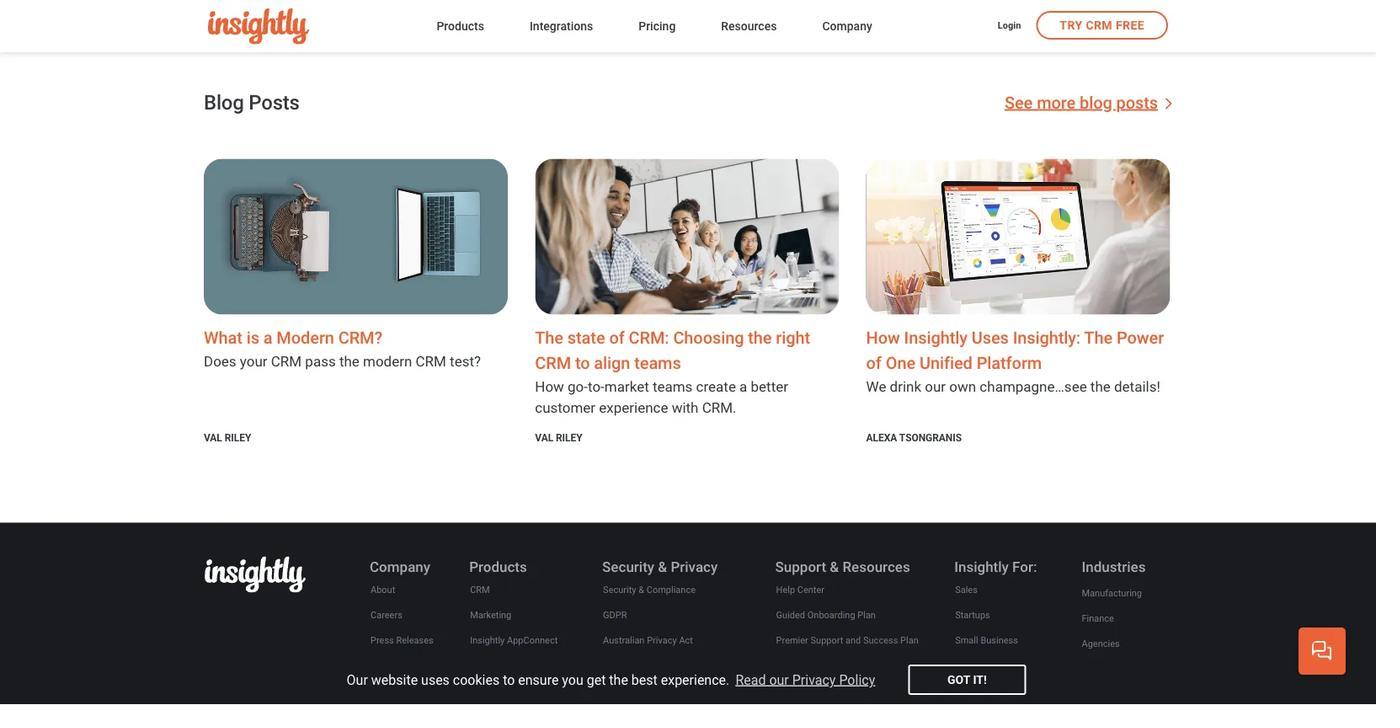 Task type: vqa. For each thing, say whether or not it's contained in the screenshot.


Task type: describe. For each thing, give the bounding box(es) containing it.
center for help center
[[798, 585, 825, 595]]

more
[[1037, 93, 1076, 112]]

details!
[[1115, 378, 1161, 395]]

blog
[[204, 90, 244, 114]]

products link
[[437, 16, 484, 39]]

what
[[204, 328, 243, 348]]

integrations
[[530, 19, 593, 33]]

gdpr
[[603, 610, 627, 620]]

0 vertical spatial insightly logo link
[[208, 8, 410, 44]]

market
[[605, 378, 649, 395]]

insightly:
[[1013, 328, 1081, 348]]

to inside cookieconsent dialog
[[503, 672, 515, 688]]

australian privacy act link
[[603, 631, 694, 650]]

our for best
[[770, 672, 789, 688]]

the inside how insightly uses insightly: the power of one unified platform we drink our own champagne…see the details!
[[1085, 328, 1113, 348]]

0 vertical spatial teams
[[635, 353, 681, 373]]

policy
[[840, 672, 876, 688]]

see
[[1005, 93, 1033, 112]]

insightly appconnect link
[[470, 631, 559, 650]]

partners
[[371, 660, 406, 671]]

finance link
[[1082, 610, 1116, 628]]

premier support and success plan
[[777, 635, 919, 646]]

blog
[[1080, 93, 1113, 112]]

1 horizontal spatial company
[[823, 19, 873, 33]]

one
[[886, 353, 916, 373]]

the inside the state of crm: choosing the right crm to align teams how go-to-market teams create a better customer experience with crm.
[[749, 328, 772, 348]]

sales link
[[955, 581, 979, 599]]

tsongranis
[[900, 432, 962, 444]]

what is a modern crm? link
[[204, 328, 383, 348]]

compliance
[[647, 585, 696, 595]]

the inside cookieconsent dialog
[[610, 672, 629, 688]]

blog posts
[[204, 90, 300, 114]]

small
[[956, 635, 979, 646]]

agencies link
[[1082, 635, 1121, 653]]

we
[[867, 378, 887, 395]]

align teams ebook feature insightly blog image
[[535, 159, 840, 315]]

resource center
[[777, 686, 845, 696]]

view of user of insightly crm. image
[[867, 159, 1171, 315]]

a inside the state of crm: choosing the right crm to align teams how go-to-market teams create a better customer experience with crm.
[[740, 378, 748, 395]]

business
[[981, 635, 1019, 646]]

uses
[[421, 672, 450, 688]]

businesses
[[999, 660, 1046, 671]]

own
[[950, 378, 977, 395]]

guided onboarding plan
[[777, 610, 876, 620]]

australian
[[603, 635, 645, 646]]

login
[[998, 20, 1022, 30]]

careers link
[[370, 606, 404, 625]]

insightly for insightly api
[[470, 686, 505, 696]]

appconnect
[[507, 635, 558, 646]]

0 vertical spatial support
[[776, 559, 827, 575]]

& for resources
[[830, 559, 840, 575]]

to-
[[588, 378, 605, 395]]

security & privacy
[[603, 559, 718, 575]]

& for compliance
[[639, 585, 645, 595]]

unified
[[920, 353, 973, 373]]

enterprise link
[[955, 682, 998, 701]]

a inside what is a modern crm? does your crm pass the modern crm test?
[[264, 328, 273, 348]]

is
[[247, 328, 259, 348]]

insightly api link
[[470, 682, 523, 701]]

0 horizontal spatial resources
[[722, 19, 777, 33]]

insightly for insightly appconnect
[[470, 635, 505, 646]]

0 vertical spatial privacy
[[671, 559, 718, 575]]

press
[[371, 635, 394, 646]]

onboarding
[[808, 610, 856, 620]]

insightly inside how insightly uses insightly: the power of one unified platform we drink our own champagne…see the details!
[[905, 328, 968, 348]]

finance
[[1082, 613, 1115, 624]]

crm inside the state of crm: choosing the right crm to align teams how go-to-market teams create a better customer experience with crm.
[[535, 353, 571, 373]]

press releases
[[371, 635, 434, 646]]

what is a modern crm? does your crm pass the modern crm test?
[[204, 328, 481, 370]]

security for security & privacy
[[603, 559, 655, 575]]

releases
[[396, 635, 434, 646]]

of inside the state of crm: choosing the right crm to align teams how go-to-market teams create a better customer experience with crm.
[[610, 328, 625, 348]]

the inside how insightly uses insightly: the power of one unified platform we drink our own champagne…see the details!
[[1091, 378, 1111, 395]]

val for what is a modern crm?
[[204, 432, 222, 444]]

insightly for insightly for:
[[955, 559, 1009, 575]]

service
[[643, 686, 673, 696]]

crm.
[[703, 399, 737, 416]]

1 vertical spatial resources
[[843, 559, 911, 575]]

contact
[[371, 686, 403, 696]]

security & compliance
[[603, 585, 696, 595]]

our website uses cookies to ensure you get the best experience. read our privacy policy
[[347, 672, 876, 688]]

website
[[371, 672, 418, 688]]

0 vertical spatial insightly logo image
[[208, 8, 309, 44]]

resource center link
[[776, 682, 846, 701]]

small business link
[[955, 631, 1020, 650]]

center for resource center
[[818, 686, 845, 696]]

experience
[[599, 399, 669, 416]]

marketing
[[470, 610, 512, 620]]

to inside the state of crm: choosing the right crm to align teams how go-to-market teams create a better customer experience with crm.
[[576, 353, 590, 373]]

help center
[[777, 585, 825, 595]]

riley for pass
[[225, 432, 251, 444]]

does
[[204, 353, 236, 370]]

drink
[[890, 378, 922, 395]]

1 vertical spatial insightly logo image
[[205, 556, 306, 593]]

startups link
[[955, 606, 992, 625]]

api
[[507, 686, 522, 696]]

industries
[[1082, 559, 1146, 575]]

see more blog posts
[[1005, 93, 1159, 112]]

contact us link
[[370, 682, 417, 701]]

val riley for what is a modern crm?
[[204, 432, 251, 444]]

mid-
[[956, 660, 974, 671]]

the state of crm: choosing the right crm to align teams link
[[535, 328, 811, 373]]

how insightly uses insightly: the power of one unified platform link
[[867, 328, 1165, 373]]

1 vertical spatial insightly logo link
[[205, 556, 306, 596]]

ensure
[[519, 672, 559, 688]]



Task type: locate. For each thing, give the bounding box(es) containing it.
1 vertical spatial company
[[370, 559, 431, 575]]

1 vertical spatial a
[[740, 378, 748, 395]]

try
[[1060, 19, 1083, 32]]

careers
[[371, 610, 403, 620]]

1 vertical spatial teams
[[653, 378, 693, 395]]

plan right success
[[901, 635, 919, 646]]

& up compliance on the bottom of page
[[658, 559, 668, 575]]

a left better
[[740, 378, 748, 395]]

success
[[864, 635, 899, 646]]

& for privacy
[[658, 559, 668, 575]]

1 the from the left
[[535, 328, 564, 348]]

0 vertical spatial company
[[823, 19, 873, 33]]

the right the get
[[610, 672, 629, 688]]

privacy
[[671, 559, 718, 575], [647, 635, 677, 646], [793, 672, 836, 688]]

1 vertical spatial security
[[603, 585, 637, 595]]

1 horizontal spatial how
[[867, 328, 901, 348]]

1 vertical spatial to
[[503, 672, 515, 688]]

val
[[204, 432, 222, 444], [535, 432, 554, 444]]

crm inside try crm free button
[[1087, 19, 1113, 32]]

insightly up the unified
[[905, 328, 968, 348]]

0 horizontal spatial how
[[535, 378, 565, 395]]

security for security & compliance
[[603, 585, 637, 595]]

how inside how insightly uses insightly: the power of one unified platform we drink our own champagne…see the details!
[[867, 328, 901, 348]]

2 horizontal spatial &
[[830, 559, 840, 575]]

products
[[437, 19, 484, 33], [470, 559, 527, 575]]

resources link
[[722, 16, 777, 39]]

contact us
[[371, 686, 416, 696]]

1 vertical spatial our
[[770, 672, 789, 688]]

0 vertical spatial to
[[576, 353, 590, 373]]

resources
[[722, 19, 777, 33], [843, 559, 911, 575]]

create
[[697, 378, 736, 395]]

val down customer
[[535, 432, 554, 444]]

try crm free button
[[1037, 11, 1169, 40]]

us
[[405, 686, 416, 696]]

terms of service
[[603, 686, 673, 696]]

company link
[[823, 16, 873, 39]]

& up onboarding
[[830, 559, 840, 575]]

0 horizontal spatial to
[[503, 672, 515, 688]]

of up we
[[867, 353, 882, 373]]

better
[[751, 378, 789, 395]]

0 vertical spatial center
[[798, 585, 825, 595]]

teams up with
[[653, 378, 693, 395]]

the
[[749, 328, 772, 348], [340, 353, 360, 370], [1091, 378, 1111, 395], [610, 672, 629, 688]]

1 horizontal spatial val
[[535, 432, 554, 444]]

power
[[1117, 328, 1165, 348]]

help
[[777, 585, 796, 595]]

1 horizontal spatial &
[[658, 559, 668, 575]]

industries link
[[1082, 558, 1147, 576]]

1 vertical spatial products
[[470, 559, 527, 575]]

0 horizontal spatial company
[[370, 559, 431, 575]]

0 vertical spatial how
[[867, 328, 901, 348]]

the left right
[[749, 328, 772, 348]]

insightly
[[905, 328, 968, 348], [955, 559, 1009, 575], [470, 635, 505, 646], [470, 686, 505, 696]]

1 val from the left
[[204, 432, 222, 444]]

1 horizontal spatial val riley
[[535, 432, 583, 444]]

1 horizontal spatial riley
[[556, 432, 583, 444]]

security & compliance link
[[603, 581, 697, 599]]

center
[[798, 585, 825, 595], [818, 686, 845, 696]]

try crm free
[[1060, 19, 1145, 32]]

privacy left 'act'
[[647, 635, 677, 646]]

insightly up sales
[[955, 559, 1009, 575]]

the left the power
[[1085, 328, 1113, 348]]

val riley down customer
[[535, 432, 583, 444]]

0 horizontal spatial plan
[[858, 610, 876, 620]]

champagne…see
[[980, 378, 1088, 395]]

support & resources
[[776, 559, 911, 575]]

val riley down does
[[204, 432, 251, 444]]

cookieconsent dialog
[[0, 655, 1377, 705]]

1 horizontal spatial a
[[740, 378, 748, 395]]

the left state
[[535, 328, 564, 348]]

1 val riley from the left
[[204, 432, 251, 444]]

our
[[926, 378, 946, 395], [770, 672, 789, 688]]

center right resource
[[818, 686, 845, 696]]

premier support and success plan link
[[776, 631, 920, 650]]

0 vertical spatial security
[[603, 559, 655, 575]]

alexa
[[867, 432, 898, 444]]

riley down your
[[225, 432, 251, 444]]

0 horizontal spatial val riley
[[204, 432, 251, 444]]

our down the unified
[[926, 378, 946, 395]]

0 vertical spatial of
[[610, 328, 625, 348]]

support down guided onboarding plan link
[[811, 635, 844, 646]]

1 vertical spatial plan
[[901, 635, 919, 646]]

2 val riley from the left
[[535, 432, 583, 444]]

0 horizontal spatial a
[[264, 328, 273, 348]]

2 horizontal spatial of
[[867, 353, 882, 373]]

try crm free link
[[1037, 11, 1169, 40]]

crm down what is a modern crm? 'link'
[[271, 353, 302, 370]]

free
[[1117, 19, 1145, 32]]

typewriter and laptop together. image
[[204, 159, 508, 315]]

plan up and
[[858, 610, 876, 620]]

how up one
[[867, 328, 901, 348]]

see more blog posts link
[[1005, 93, 1173, 112]]

manufacturing link
[[1082, 584, 1144, 603]]

privacy left policy
[[793, 672, 836, 688]]

1 horizontal spatial the
[[1085, 328, 1113, 348]]

resource
[[777, 686, 815, 696]]

1 vertical spatial of
[[867, 353, 882, 373]]

alexa tsongranis
[[867, 432, 962, 444]]

of up 'align' at the bottom left of page
[[610, 328, 625, 348]]

1 riley from the left
[[225, 432, 251, 444]]

your
[[240, 353, 268, 370]]

terms
[[603, 686, 630, 696]]

insightly left "api"
[[470, 686, 505, 696]]

modern
[[277, 328, 334, 348]]

platform
[[977, 353, 1043, 373]]

press releases link
[[370, 631, 435, 650]]

& down security & privacy
[[639, 585, 645, 595]]

the left details!
[[1091, 378, 1111, 395]]

1 horizontal spatial our
[[926, 378, 946, 395]]

0 horizontal spatial the
[[535, 328, 564, 348]]

pass
[[305, 353, 336, 370]]

australian privacy act
[[603, 635, 693, 646]]

support inside premier support and success plan link
[[811, 635, 844, 646]]

how insightly uses insightly: the power of one unified platform we drink our own champagne…see the details!
[[867, 328, 1165, 395]]

2 val from the left
[[535, 432, 554, 444]]

enterprise
[[956, 686, 998, 696]]

startups
[[956, 610, 991, 620]]

to left ensure on the left bottom of page
[[503, 672, 515, 688]]

cookies
[[453, 672, 500, 688]]

the down crm?
[[340, 353, 360, 370]]

how inside the state of crm: choosing the right crm to align teams how go-to-market teams create a better customer experience with crm.
[[535, 378, 565, 395]]

of right terms
[[632, 686, 640, 696]]

1 horizontal spatial resources
[[843, 559, 911, 575]]

riley for to
[[556, 432, 583, 444]]

choosing
[[674, 328, 744, 348]]

1 vertical spatial center
[[818, 686, 845, 696]]

crm link
[[470, 581, 491, 599]]

riley down customer
[[556, 432, 583, 444]]

crm:
[[629, 328, 670, 348]]

the inside what is a modern crm? does your crm pass the modern crm test?
[[340, 353, 360, 370]]

agencies
[[1082, 639, 1121, 649]]

crm right 'try'
[[1087, 19, 1113, 32]]

the inside the state of crm: choosing the right crm to align teams how go-to-market teams create a better customer experience with crm.
[[535, 328, 564, 348]]

insightly for:
[[955, 559, 1038, 575]]

a right is
[[264, 328, 273, 348]]

0 horizontal spatial of
[[610, 328, 625, 348]]

test?
[[450, 353, 481, 370]]

0 horizontal spatial &
[[639, 585, 645, 595]]

right
[[776, 328, 811, 348]]

our inside cookieconsent dialog
[[770, 672, 789, 688]]

our
[[347, 672, 368, 688]]

0 vertical spatial plan
[[858, 610, 876, 620]]

act
[[680, 635, 693, 646]]

crm up marketing
[[470, 585, 490, 595]]

2 riley from the left
[[556, 432, 583, 444]]

0 vertical spatial our
[[926, 378, 946, 395]]

2 the from the left
[[1085, 328, 1113, 348]]

val riley for the state of crm: choosing the right crm to align teams
[[535, 432, 583, 444]]

the state of crm: choosing the right crm to align teams how go-to-market teams create a better customer experience with crm.
[[535, 328, 811, 416]]

help center link
[[776, 581, 826, 599]]

crm inside crm link
[[470, 585, 490, 595]]

of
[[610, 328, 625, 348], [867, 353, 882, 373], [632, 686, 640, 696]]

sales
[[956, 585, 978, 595]]

our right read
[[770, 672, 789, 688]]

our for platform
[[926, 378, 946, 395]]

insightly logo image
[[208, 8, 309, 44], [205, 556, 306, 593]]

center right help
[[798, 585, 825, 595]]

small business
[[956, 635, 1019, 646]]

teams down crm:
[[635, 353, 681, 373]]

security up security & compliance
[[603, 559, 655, 575]]

0 horizontal spatial our
[[770, 672, 789, 688]]

a
[[264, 328, 273, 348], [740, 378, 748, 395]]

privacy inside cookieconsent dialog
[[793, 672, 836, 688]]

to up go-
[[576, 353, 590, 373]]

got it!
[[948, 673, 987, 687]]

insightly appconnect
[[470, 635, 558, 646]]

insightly inside 'link'
[[470, 635, 505, 646]]

of inside how insightly uses insightly: the power of one unified platform we drink our own champagne…see the details!
[[867, 353, 882, 373]]

for:
[[1013, 559, 1038, 575]]

crm up go-
[[535, 353, 571, 373]]

0 horizontal spatial val
[[204, 432, 222, 444]]

how up customer
[[535, 378, 565, 395]]

support up help center
[[776, 559, 827, 575]]

0 vertical spatial a
[[264, 328, 273, 348]]

our inside how insightly uses insightly: the power of one unified platform we drink our own champagne…see the details!
[[926, 378, 946, 395]]

1 vertical spatial support
[[811, 635, 844, 646]]

0 vertical spatial products
[[437, 19, 484, 33]]

1 vertical spatial how
[[535, 378, 565, 395]]

insightly down marketing link
[[470, 635, 505, 646]]

val for the state of crm: choosing the right crm to align teams
[[535, 432, 554, 444]]

you
[[562, 672, 584, 688]]

gdpr link
[[603, 606, 628, 625]]

about
[[371, 585, 395, 595]]

modern
[[363, 353, 412, 370]]

val riley
[[204, 432, 251, 444], [535, 432, 583, 444]]

insightly inside "link"
[[470, 686, 505, 696]]

1 horizontal spatial to
[[576, 353, 590, 373]]

0 vertical spatial resources
[[722, 19, 777, 33]]

0 horizontal spatial riley
[[225, 432, 251, 444]]

1 horizontal spatial plan
[[901, 635, 919, 646]]

pricing
[[639, 19, 676, 33]]

got
[[948, 673, 971, 687]]

of inside "link"
[[632, 686, 640, 696]]

1 vertical spatial privacy
[[647, 635, 677, 646]]

2 vertical spatial privacy
[[793, 672, 836, 688]]

2 vertical spatial of
[[632, 686, 640, 696]]

read
[[736, 672, 766, 688]]

security up gdpr
[[603, 585, 637, 595]]

crm left test?
[[416, 353, 447, 370]]

1 horizontal spatial of
[[632, 686, 640, 696]]

go-
[[568, 378, 588, 395]]

val down does
[[204, 432, 222, 444]]

privacy up compliance on the bottom of page
[[671, 559, 718, 575]]



